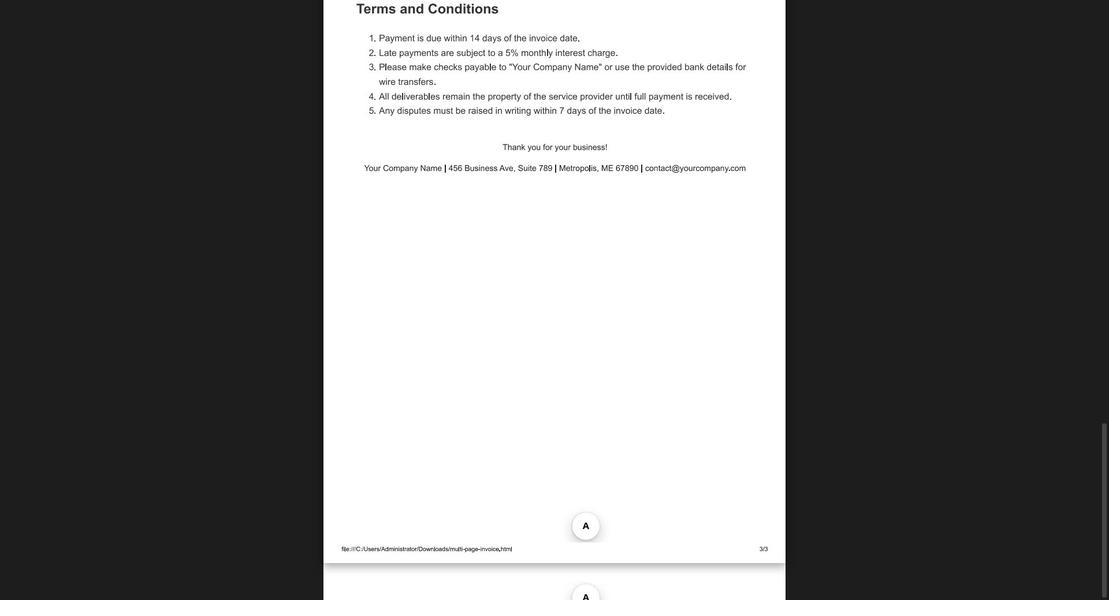 Task type: vqa. For each thing, say whether or not it's contained in the screenshot.
the Zoom in image
yes



Task type: describe. For each thing, give the bounding box(es) containing it.
zoom in image
[[614, 574, 628, 588]]

pdf icon image
[[13, 13, 24, 24]]

quick sharing actions image
[[1046, 18, 1051, 21]]



Task type: locate. For each thing, give the bounding box(es) containing it.
zoom out image
[[568, 574, 582, 588]]

document
[[324, 0, 786, 564]]

fit to width image
[[591, 574, 605, 588]]

page 3 of 3 element
[[476, 568, 562, 594]]

showing viewer. element
[[0, 0, 1110, 601]]

Page is 3 text field
[[507, 576, 527, 586]]

application
[[0, 0, 1110, 601]]

document inside showing viewer. element
[[324, 0, 786, 564]]



